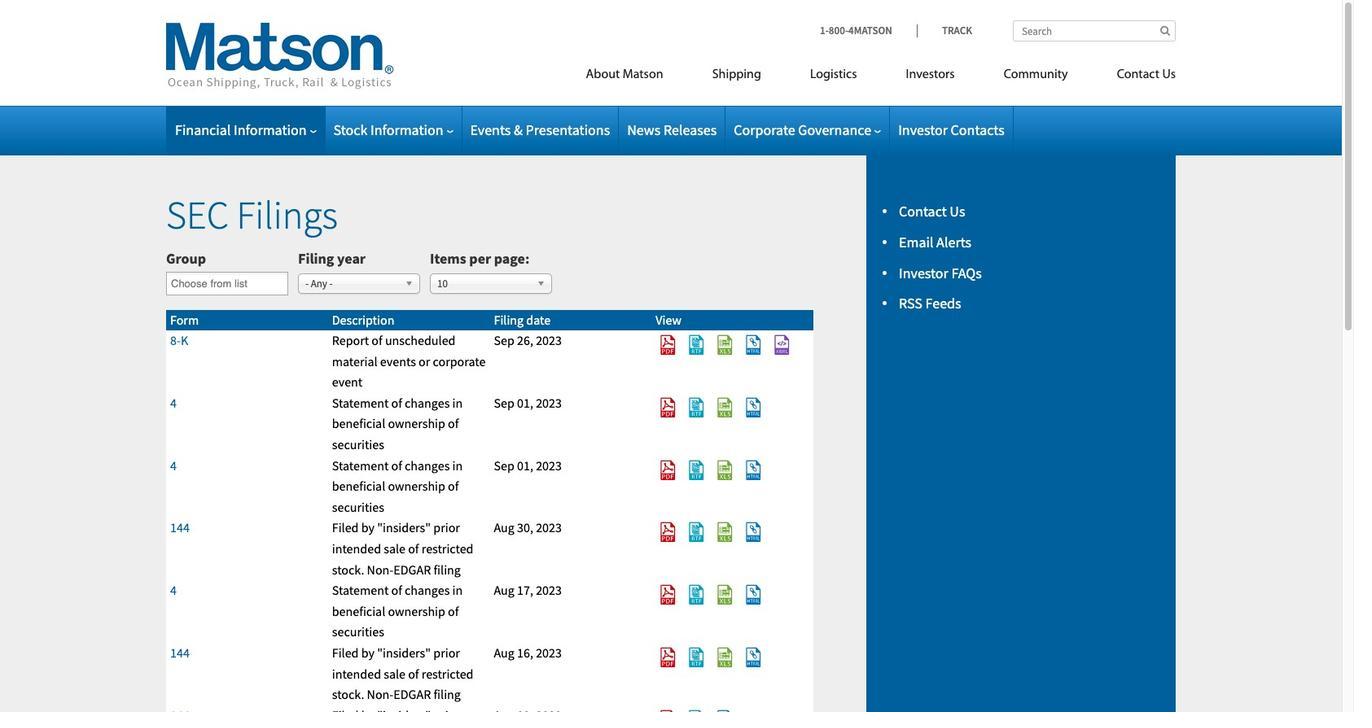 Task type: vqa. For each thing, say whether or not it's contained in the screenshot.
topmost EDGAR
yes



Task type: describe. For each thing, give the bounding box(es) containing it.
1 changes from the top
[[405, 395, 450, 411]]

10
[[437, 276, 448, 290]]

1 horizontal spatial contact us link
[[1092, 60, 1176, 94]]

2 4 link from the top
[[170, 457, 177, 474]]

events & presentations link
[[470, 121, 610, 139]]

filing for aug 16, 2023
[[434, 687, 461, 703]]

investors
[[906, 68, 955, 81]]

of inside report of unscheduled material events or corporate event
[[372, 332, 382, 349]]

material
[[332, 353, 377, 369]]

view
[[656, 311, 681, 328]]

contact inside top menu navigation
[[1117, 68, 1160, 81]]

corporate
[[734, 121, 795, 139]]

logistics link
[[786, 60, 881, 94]]

stock. for aug 16, 2023
[[332, 687, 364, 703]]

1 4 from the top
[[170, 395, 177, 411]]

6 2023 from the top
[[536, 645, 562, 661]]

filing for filing date
[[494, 311, 524, 328]]

1-
[[820, 24, 829, 37]]

non- for aug 16, 2023
[[367, 687, 394, 703]]

beneficial for 1st 4 link from the top of the page
[[332, 416, 385, 432]]

aug 16, 2023
[[494, 645, 562, 661]]

information for stock information
[[370, 121, 443, 139]]

144 for aug 30, 2023
[[170, 520, 190, 536]]

restricted for aug 16, 2023
[[422, 666, 473, 682]]

events & presentations
[[470, 121, 610, 139]]

Choose from Group text field
[[171, 273, 268, 294]]

intended for aug 30, 2023
[[332, 541, 381, 557]]

financial information
[[175, 121, 307, 139]]

filing date button
[[494, 311, 551, 328]]

01, for 1st 4 link from the top of the page
[[517, 395, 533, 411]]

governance
[[798, 121, 871, 139]]

description button
[[332, 311, 394, 328]]

investor faqs
[[899, 263, 982, 282]]

aug for aug 17, 2023
[[494, 582, 515, 599]]

- any - link
[[298, 273, 420, 294]]

filed for aug 30, 2023
[[332, 520, 359, 536]]

report of unscheduled material events or corporate event
[[332, 332, 486, 390]]

investor faqs link
[[899, 263, 982, 282]]

sep 01, 2023 for 1st 4 link from the top of the page
[[494, 395, 562, 411]]

filings
[[236, 191, 338, 239]]

2 changes from the top
[[405, 457, 450, 474]]

2 - from the left
[[329, 276, 333, 290]]

presentations
[[526, 121, 610, 139]]

sec filings
[[166, 191, 338, 239]]

2 securities from the top
[[332, 499, 384, 515]]

in for third 4 link from the top
[[452, 582, 463, 599]]

16,
[[517, 645, 533, 661]]

26,
[[517, 332, 533, 349]]

items
[[430, 249, 466, 268]]

search image
[[1160, 25, 1170, 36]]

track link
[[917, 24, 972, 37]]

2 4 from the top
[[170, 457, 177, 474]]

any
[[311, 276, 327, 290]]

faqs
[[951, 263, 982, 282]]

filed for aug 16, 2023
[[332, 645, 359, 661]]

8-k link
[[170, 332, 188, 349]]

sec
[[166, 191, 229, 239]]

Search search field
[[1013, 20, 1176, 42]]

filing for filing year
[[298, 249, 334, 268]]

unscheduled
[[385, 332, 456, 349]]

corporate governance
[[734, 121, 871, 139]]

events
[[380, 353, 416, 369]]

edgar for aug 16, 2023
[[394, 687, 431, 703]]

stock
[[333, 121, 368, 139]]

3 securities from the top
[[332, 624, 384, 640]]

edgar for aug 30, 2023
[[394, 562, 431, 578]]

2 sep from the top
[[494, 395, 515, 411]]

1-800-4matson link
[[820, 24, 917, 37]]

corporate
[[433, 353, 486, 369]]

sale for aug 30, 2023
[[384, 541, 405, 557]]

feeds
[[925, 294, 961, 313]]

1 - from the left
[[305, 276, 309, 290]]

investor contacts
[[898, 121, 1005, 139]]

track
[[942, 24, 972, 37]]

restricted for aug 30, 2023
[[422, 541, 473, 557]]

by for aug 16, 2023
[[361, 645, 375, 661]]

"insiders" for aug 16, 2023
[[377, 645, 431, 661]]

1 statement from the top
[[332, 395, 389, 411]]

about matson link
[[561, 60, 688, 94]]

items per page
[[430, 249, 525, 268]]

8-
[[170, 332, 181, 349]]

aug for aug 16, 2023
[[494, 645, 515, 661]]

matson
[[623, 68, 663, 81]]

1 sep from the top
[[494, 332, 515, 349]]

date
[[526, 311, 551, 328]]

144 link for aug 30, 2023
[[170, 520, 190, 536]]

per
[[469, 249, 491, 268]]

information for financial information
[[234, 121, 307, 139]]

about
[[586, 68, 620, 81]]

sale for aug 16, 2023
[[384, 666, 405, 682]]

&
[[514, 121, 523, 139]]

2 2023 from the top
[[536, 395, 562, 411]]

filed by "insiders" prior intended sale of restricted stock. non-edgar filing for aug 30, 2023
[[332, 520, 473, 578]]

event
[[332, 374, 363, 390]]

report
[[332, 332, 369, 349]]

10 link
[[430, 273, 552, 294]]

1-800-4matson
[[820, 24, 892, 37]]

sep 26, 2023
[[494, 332, 562, 349]]

rss feeds link
[[899, 294, 961, 313]]

form
[[170, 311, 199, 328]]

2 statement from the top
[[332, 457, 389, 474]]

filing date
[[494, 311, 551, 328]]

financial
[[175, 121, 231, 139]]

rss
[[899, 294, 923, 313]]

stock. for aug 30, 2023
[[332, 562, 364, 578]]

30,
[[517, 520, 533, 536]]



Task type: locate. For each thing, give the bounding box(es) containing it.
1 vertical spatial 4
[[170, 457, 177, 474]]

3 4 link from the top
[[170, 582, 177, 599]]

2023 right 17,
[[536, 582, 562, 599]]

us inside top menu navigation
[[1162, 68, 1176, 81]]

2023 right 16,
[[536, 645, 562, 661]]

of
[[372, 332, 382, 349], [391, 395, 402, 411], [448, 416, 459, 432], [391, 457, 402, 474], [448, 478, 459, 494], [408, 541, 419, 557], [391, 582, 402, 599], [448, 603, 459, 620], [408, 666, 419, 682]]

2 non- from the top
[[367, 687, 394, 703]]

0 horizontal spatial information
[[234, 121, 307, 139]]

community
[[1004, 68, 1068, 81]]

- any -
[[305, 276, 333, 290]]

1 vertical spatial 144
[[170, 645, 190, 661]]

0 vertical spatial edgar
[[394, 562, 431, 578]]

filed by "insiders" prior intended sale of restricted stock. non-edgar filing
[[332, 520, 473, 578], [332, 645, 473, 703]]

1 intended from the top
[[332, 541, 381, 557]]

sep 01, 2023 down sep 26, 2023
[[494, 395, 562, 411]]

0 vertical spatial sep 01, 2023
[[494, 395, 562, 411]]

2 by from the top
[[361, 645, 375, 661]]

1 aug from the top
[[494, 520, 515, 536]]

matson image
[[166, 23, 394, 90]]

2 vertical spatial beneficial
[[332, 603, 385, 620]]

contact us up the email alerts link
[[899, 202, 965, 221]]

- left any
[[305, 276, 309, 290]]

in for second 4 link from the top
[[452, 457, 463, 474]]

1 horizontal spatial information
[[370, 121, 443, 139]]

1 information from the left
[[234, 121, 307, 139]]

1 vertical spatial changes
[[405, 457, 450, 474]]

3 4 from the top
[[170, 582, 177, 599]]

investor down investors link at top
[[898, 121, 948, 139]]

1 vertical spatial statement
[[332, 457, 389, 474]]

contact us link up the email alerts link
[[899, 202, 965, 221]]

2 sep 01, 2023 from the top
[[494, 457, 562, 474]]

2 vertical spatial statement of changes in beneficial ownership of securities
[[332, 582, 463, 640]]

aug 17, 2023
[[494, 582, 562, 599]]

contact us
[[1117, 68, 1176, 81], [899, 202, 965, 221]]

0 vertical spatial "insiders"
[[377, 520, 431, 536]]

prior for aug 30, 2023
[[433, 520, 460, 536]]

filed by "insiders" prior intended sale of restricted stock. non-edgar filing for aug 16, 2023
[[332, 645, 473, 703]]

1 vertical spatial 144 link
[[170, 645, 190, 661]]

intended for aug 16, 2023
[[332, 666, 381, 682]]

corporate governance link
[[734, 121, 881, 139]]

2 statement of changes in beneficial ownership of securities from the top
[[332, 457, 463, 515]]

restricted
[[422, 541, 473, 557], [422, 666, 473, 682]]

news releases
[[627, 121, 717, 139]]

1 vertical spatial 01,
[[517, 457, 533, 474]]

2023 down sep 26, 2023
[[536, 395, 562, 411]]

ownership
[[388, 416, 445, 432], [388, 478, 445, 494], [388, 603, 445, 620]]

community link
[[979, 60, 1092, 94]]

1 vertical spatial stock.
[[332, 687, 364, 703]]

01, up the 30,
[[517, 457, 533, 474]]

information
[[234, 121, 307, 139], [370, 121, 443, 139]]

1 vertical spatial securities
[[332, 499, 384, 515]]

2 filed by "insiders" prior intended sale of restricted stock. non-edgar filing from the top
[[332, 645, 473, 703]]

800-
[[829, 24, 849, 37]]

information right stock
[[370, 121, 443, 139]]

or
[[419, 353, 430, 369]]

sep left 26,
[[494, 332, 515, 349]]

2 beneficial from the top
[[332, 478, 385, 494]]

1 filing from the top
[[434, 562, 461, 578]]

aug left the 30,
[[494, 520, 515, 536]]

5 2023 from the top
[[536, 582, 562, 599]]

0 vertical spatial filed
[[332, 520, 359, 536]]

group
[[166, 249, 206, 268]]

1 vertical spatial edgar
[[394, 687, 431, 703]]

1 2023 from the top
[[536, 332, 562, 349]]

0 horizontal spatial filing
[[298, 249, 334, 268]]

0 vertical spatial in
[[452, 395, 463, 411]]

3 beneficial from the top
[[332, 603, 385, 620]]

4 2023 from the top
[[536, 520, 562, 536]]

contact
[[1117, 68, 1160, 81], [899, 202, 947, 221]]

0 vertical spatial statement of changes in beneficial ownership of securities
[[332, 395, 463, 453]]

page
[[494, 249, 525, 268]]

2023
[[536, 332, 562, 349], [536, 395, 562, 411], [536, 457, 562, 474], [536, 520, 562, 536], [536, 582, 562, 599], [536, 645, 562, 661]]

1 01, from the top
[[517, 395, 533, 411]]

sep up aug 30, 2023
[[494, 457, 515, 474]]

news releases link
[[627, 121, 717, 139]]

3 ownership from the top
[[388, 603, 445, 620]]

0 vertical spatial 4 link
[[170, 395, 177, 411]]

prior left 16,
[[433, 645, 460, 661]]

events
[[470, 121, 511, 139]]

prior
[[433, 520, 460, 536], [433, 645, 460, 661]]

1 horizontal spatial -
[[329, 276, 333, 290]]

2 vertical spatial 4 link
[[170, 582, 177, 599]]

1 vertical spatial non-
[[367, 687, 394, 703]]

1 vertical spatial prior
[[433, 645, 460, 661]]

information right 'financial' at the left top of page
[[234, 121, 307, 139]]

1 vertical spatial beneficial
[[332, 478, 385, 494]]

investor up rss feeds link
[[899, 263, 948, 282]]

0 horizontal spatial contact us
[[899, 202, 965, 221]]

financial information link
[[175, 121, 316, 139]]

stock.
[[332, 562, 364, 578], [332, 687, 364, 703]]

0 vertical spatial sep
[[494, 332, 515, 349]]

0 vertical spatial aug
[[494, 520, 515, 536]]

2 ownership from the top
[[388, 478, 445, 494]]

0 vertical spatial us
[[1162, 68, 1176, 81]]

0 vertical spatial by
[[361, 520, 375, 536]]

1 vertical spatial intended
[[332, 666, 381, 682]]

0 vertical spatial filed by "insiders" prior intended sale of restricted stock. non-edgar filing
[[332, 520, 473, 578]]

filed
[[332, 520, 359, 536], [332, 645, 359, 661]]

1 sep 01, 2023 from the top
[[494, 395, 562, 411]]

0 vertical spatial filing
[[434, 562, 461, 578]]

1 securities from the top
[[332, 437, 384, 453]]

01, for second 4 link from the top
[[517, 457, 533, 474]]

1 filed from the top
[[332, 520, 359, 536]]

17,
[[517, 582, 533, 599]]

filing up 26,
[[494, 311, 524, 328]]

None search field
[[1013, 20, 1176, 42]]

k
[[181, 332, 188, 349]]

3 statement of changes in beneficial ownership of securities from the top
[[332, 582, 463, 640]]

3 sep from the top
[[494, 457, 515, 474]]

sep down sep 26, 2023
[[494, 395, 515, 411]]

0 vertical spatial investor
[[898, 121, 948, 139]]

1 vertical spatial in
[[452, 457, 463, 474]]

2 vertical spatial 4
[[170, 582, 177, 599]]

0 vertical spatial contact us
[[1117, 68, 1176, 81]]

0 vertical spatial contact
[[1117, 68, 1160, 81]]

2 144 from the top
[[170, 645, 190, 661]]

1 vertical spatial contact
[[899, 202, 947, 221]]

0 vertical spatial intended
[[332, 541, 381, 557]]

stock information
[[333, 121, 443, 139]]

3 2023 from the top
[[536, 457, 562, 474]]

non- for aug 30, 2023
[[367, 562, 394, 578]]

2023 right the 30,
[[536, 520, 562, 536]]

1 horizontal spatial contact
[[1117, 68, 1160, 81]]

1 vertical spatial 4 link
[[170, 457, 177, 474]]

0 vertical spatial contact us link
[[1092, 60, 1176, 94]]

-
[[305, 276, 309, 290], [329, 276, 333, 290]]

rss feeds
[[899, 294, 961, 313]]

0 vertical spatial 144 link
[[170, 520, 190, 536]]

investor for investor contacts
[[898, 121, 948, 139]]

investors link
[[881, 60, 979, 94]]

beneficial
[[332, 416, 385, 432], [332, 478, 385, 494], [332, 603, 385, 620]]

1 restricted from the top
[[422, 541, 473, 557]]

144 link for aug 16, 2023
[[170, 645, 190, 661]]

2 in from the top
[[452, 457, 463, 474]]

0 horizontal spatial contact
[[899, 202, 947, 221]]

2 intended from the top
[[332, 666, 381, 682]]

beneficial for third 4 link from the top
[[332, 603, 385, 620]]

contact us inside top menu navigation
[[1117, 68, 1176, 81]]

us down search icon
[[1162, 68, 1176, 81]]

description
[[332, 311, 394, 328]]

1 beneficial from the top
[[332, 416, 385, 432]]

2 vertical spatial in
[[452, 582, 463, 599]]

0 vertical spatial non-
[[367, 562, 394, 578]]

1 non- from the top
[[367, 562, 394, 578]]

aug for aug 30, 2023
[[494, 520, 515, 536]]

sep 01, 2023
[[494, 395, 562, 411], [494, 457, 562, 474]]

contact us link
[[1092, 60, 1176, 94], [899, 202, 965, 221]]

contact up email
[[899, 202, 947, 221]]

1 horizontal spatial contact us
[[1117, 68, 1176, 81]]

2 information from the left
[[370, 121, 443, 139]]

0 vertical spatial stock.
[[332, 562, 364, 578]]

2 restricted from the top
[[422, 666, 473, 682]]

0 vertical spatial beneficial
[[332, 416, 385, 432]]

contact us link down search icon
[[1092, 60, 1176, 94]]

sep 01, 2023 up aug 30, 2023
[[494, 457, 562, 474]]

0 vertical spatial 144
[[170, 520, 190, 536]]

1 by from the top
[[361, 520, 375, 536]]

0 vertical spatial sale
[[384, 541, 405, 557]]

1 stock. from the top
[[332, 562, 364, 578]]

2 filed from the top
[[332, 645, 359, 661]]

3 aug from the top
[[494, 645, 515, 661]]

releases
[[664, 121, 717, 139]]

non-
[[367, 562, 394, 578], [367, 687, 394, 703]]

us up alerts
[[950, 202, 965, 221]]

0 vertical spatial ownership
[[388, 416, 445, 432]]

2 vertical spatial securities
[[332, 624, 384, 640]]

2 01, from the top
[[517, 457, 533, 474]]

logistics
[[810, 68, 857, 81]]

1 horizontal spatial us
[[1162, 68, 1176, 81]]

3 changes from the top
[[405, 582, 450, 599]]

2023 down date at the left of page
[[536, 332, 562, 349]]

2 prior from the top
[[433, 645, 460, 661]]

2 vertical spatial sep
[[494, 457, 515, 474]]

aug 30, 2023
[[494, 520, 562, 536]]

1 vertical spatial contact us link
[[899, 202, 965, 221]]

0 vertical spatial securities
[[332, 437, 384, 453]]

144
[[170, 520, 190, 536], [170, 645, 190, 661]]

us
[[1162, 68, 1176, 81], [950, 202, 965, 221]]

beneficial for second 4 link from the top
[[332, 478, 385, 494]]

1 vertical spatial investor
[[899, 263, 948, 282]]

"insiders"
[[377, 520, 431, 536], [377, 645, 431, 661]]

investor contacts link
[[898, 121, 1005, 139]]

news
[[627, 121, 661, 139]]

1 vertical spatial filed
[[332, 645, 359, 661]]

1 prior from the top
[[433, 520, 460, 536]]

- right any
[[329, 276, 333, 290]]

0 horizontal spatial us
[[950, 202, 965, 221]]

edgar
[[394, 562, 431, 578], [394, 687, 431, 703]]

investor for investor faqs
[[899, 263, 948, 282]]

alerts
[[936, 233, 971, 251]]

01, down 26,
[[517, 395, 533, 411]]

changes
[[405, 395, 450, 411], [405, 457, 450, 474], [405, 582, 450, 599]]

contact down search search box
[[1117, 68, 1160, 81]]

144 for aug 16, 2023
[[170, 645, 190, 661]]

form button
[[170, 311, 199, 328]]

2 vertical spatial statement
[[332, 582, 389, 599]]

0 vertical spatial changes
[[405, 395, 450, 411]]

1 filed by "insiders" prior intended sale of restricted stock. non-edgar filing from the top
[[332, 520, 473, 578]]

1 vertical spatial ownership
[[388, 478, 445, 494]]

stock information link
[[333, 121, 453, 139]]

1 vertical spatial restricted
[[422, 666, 473, 682]]

2 filing from the top
[[434, 687, 461, 703]]

4
[[170, 395, 177, 411], [170, 457, 177, 474], [170, 582, 177, 599]]

filing for aug 30, 2023
[[434, 562, 461, 578]]

prior for aug 16, 2023
[[433, 645, 460, 661]]

0 vertical spatial statement
[[332, 395, 389, 411]]

shipping link
[[688, 60, 786, 94]]

1 horizontal spatial filing
[[494, 311, 524, 328]]

4matson
[[849, 24, 892, 37]]

2 edgar from the top
[[394, 687, 431, 703]]

0 horizontal spatial -
[[305, 276, 309, 290]]

0 vertical spatial prior
[[433, 520, 460, 536]]

1 vertical spatial filing
[[494, 311, 524, 328]]

1 vertical spatial contact us
[[899, 202, 965, 221]]

1 edgar from the top
[[394, 562, 431, 578]]

filing up any
[[298, 249, 334, 268]]

1 144 from the top
[[170, 520, 190, 536]]

1 vertical spatial sep
[[494, 395, 515, 411]]

2 "insiders" from the top
[[377, 645, 431, 661]]

1 vertical spatial aug
[[494, 582, 515, 599]]

aug left 16,
[[494, 645, 515, 661]]

top menu navigation
[[513, 60, 1176, 94]]

1 statement of changes in beneficial ownership of securities from the top
[[332, 395, 463, 453]]

shipping
[[712, 68, 761, 81]]

by for aug 30, 2023
[[361, 520, 375, 536]]

2 sale from the top
[[384, 666, 405, 682]]

1 vertical spatial "insiders"
[[377, 645, 431, 661]]

filing
[[298, 249, 334, 268], [494, 311, 524, 328]]

1 144 link from the top
[[170, 520, 190, 536]]

3 in from the top
[[452, 582, 463, 599]]

0 vertical spatial 4
[[170, 395, 177, 411]]

1 "insiders" from the top
[[377, 520, 431, 536]]

1 sale from the top
[[384, 541, 405, 557]]

1 vertical spatial us
[[950, 202, 965, 221]]

2 stock. from the top
[[332, 687, 364, 703]]

0 vertical spatial filing
[[298, 249, 334, 268]]

statement
[[332, 395, 389, 411], [332, 457, 389, 474], [332, 582, 389, 599]]

2 vertical spatial ownership
[[388, 603, 445, 620]]

2023 up aug 30, 2023
[[536, 457, 562, 474]]

email
[[899, 233, 934, 251]]

1 ownership from the top
[[388, 416, 445, 432]]

1 vertical spatial filed by "insiders" prior intended sale of restricted stock. non-edgar filing
[[332, 645, 473, 703]]

contact us down search icon
[[1117, 68, 1176, 81]]

2 vertical spatial changes
[[405, 582, 450, 599]]

8-k
[[170, 332, 188, 349]]

0 horizontal spatial contact us link
[[899, 202, 965, 221]]

1 4 link from the top
[[170, 395, 177, 411]]

1 in from the top
[[452, 395, 463, 411]]

aug left 17,
[[494, 582, 515, 599]]

contacts
[[951, 121, 1005, 139]]

1 vertical spatial filing
[[434, 687, 461, 703]]

in for 1st 4 link from the top of the page
[[452, 395, 463, 411]]

1 vertical spatial statement of changes in beneficial ownership of securities
[[332, 457, 463, 515]]

sep
[[494, 332, 515, 349], [494, 395, 515, 411], [494, 457, 515, 474]]

about matson
[[586, 68, 663, 81]]

2 vertical spatial aug
[[494, 645, 515, 661]]

"insiders" for aug 30, 2023
[[377, 520, 431, 536]]

0 vertical spatial restricted
[[422, 541, 473, 557]]

email alerts
[[899, 233, 971, 251]]

sale
[[384, 541, 405, 557], [384, 666, 405, 682]]

2 144 link from the top
[[170, 645, 190, 661]]

1 vertical spatial sale
[[384, 666, 405, 682]]

1 vertical spatial sep 01, 2023
[[494, 457, 562, 474]]

1 vertical spatial by
[[361, 645, 375, 661]]

sep 01, 2023 for second 4 link from the top
[[494, 457, 562, 474]]

email alerts link
[[899, 233, 971, 251]]

144 link
[[170, 520, 190, 536], [170, 645, 190, 661]]

filing year
[[298, 249, 366, 268]]

0 vertical spatial 01,
[[517, 395, 533, 411]]

investor
[[898, 121, 948, 139], [899, 263, 948, 282]]

year
[[337, 249, 366, 268]]

2 aug from the top
[[494, 582, 515, 599]]

prior left the 30,
[[433, 520, 460, 536]]

3 statement from the top
[[332, 582, 389, 599]]



